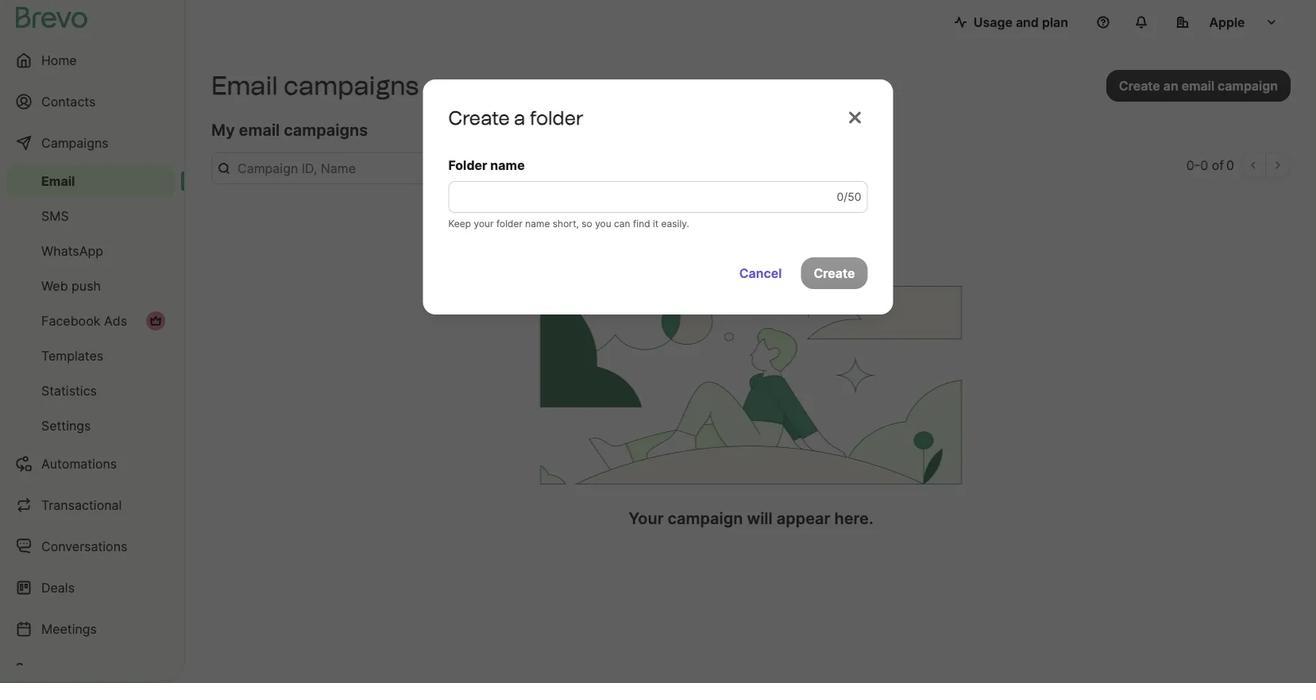 Task type: locate. For each thing, give the bounding box(es) containing it.
0 vertical spatial campaign
[[1218, 78, 1278, 93]]

0 horizontal spatial email
[[239, 120, 280, 140]]

appear
[[777, 508, 831, 528]]

name left 'short,'
[[525, 218, 550, 229]]

home link
[[6, 41, 175, 79]]

all statuses
[[462, 160, 532, 176]]

0 vertical spatial email
[[211, 70, 278, 101]]

create left an
[[1119, 78, 1160, 93]]

create for create a folder
[[448, 106, 510, 129]]

campaigns up campaign id, name search box
[[284, 120, 368, 140]]

usage and plan button
[[942, 6, 1081, 38]]

statuses
[[481, 160, 532, 176]]

1 vertical spatial folder
[[496, 218, 523, 229]]

all statuses button
[[456, 153, 613, 184]]

1 horizontal spatial email
[[211, 70, 278, 101]]

plan
[[1042, 14, 1068, 30]]

settings link
[[6, 410, 175, 442]]

name right 'all'
[[490, 157, 525, 173]]

templates link
[[6, 340, 175, 372]]

create
[[1119, 78, 1160, 93], [448, 106, 510, 129], [814, 265, 855, 281]]

email right 'my'
[[239, 120, 280, 140]]

create button
[[801, 257, 868, 289]]

usage
[[974, 14, 1013, 30]]

web push
[[41, 278, 101, 294]]

web
[[41, 278, 68, 294]]

1 horizontal spatial create
[[814, 265, 855, 281]]

create an email campaign button
[[1106, 70, 1291, 102]]

of
[[1212, 157, 1224, 173]]

create right cancel
[[814, 265, 855, 281]]

your
[[474, 218, 494, 229]]

1 vertical spatial campaign
[[668, 508, 743, 528]]

folder right a
[[530, 106, 584, 129]]

email inside "link"
[[41, 173, 75, 189]]

statistics link
[[6, 375, 175, 407]]

whatsapp link
[[6, 235, 175, 267]]

usage and plan
[[974, 14, 1068, 30]]

email for email campaigns
[[211, 70, 278, 101]]

create inside button
[[1119, 78, 1160, 93]]

folder for a
[[530, 106, 584, 129]]

empty campaign image
[[530, 286, 972, 485]]

keep
[[448, 218, 471, 229]]

campaigns up my email campaigns
[[284, 70, 419, 101]]

1 vertical spatial name
[[525, 218, 550, 229]]

1 vertical spatial email
[[41, 173, 75, 189]]

transactional link
[[6, 486, 175, 524]]

campaigns
[[284, 70, 419, 101], [284, 120, 368, 140]]

email campaigns
[[211, 70, 419, 101]]

0 horizontal spatial name
[[490, 157, 525, 173]]

0 horizontal spatial campaign
[[668, 508, 743, 528]]

0 vertical spatial email
[[1182, 78, 1215, 93]]

facebook ads link
[[6, 305, 175, 337]]

0
[[1187, 157, 1195, 173], [1200, 157, 1208, 173], [1227, 157, 1234, 173], [837, 190, 844, 204]]

templates
[[41, 348, 103, 363]]

all
[[462, 160, 477, 176]]

email for email
[[41, 173, 75, 189]]

will
[[747, 508, 773, 528]]

1 horizontal spatial name
[[525, 218, 550, 229]]

0 horizontal spatial create
[[448, 106, 510, 129]]

0 horizontal spatial email
[[41, 173, 75, 189]]

email
[[211, 70, 278, 101], [41, 173, 75, 189]]

1 horizontal spatial folder
[[530, 106, 584, 129]]

1 horizontal spatial email
[[1182, 78, 1215, 93]]

0 - 0 of 0
[[1187, 157, 1234, 173]]

keep your folder name short, so you can find it easily.
[[448, 218, 689, 229]]

easily.
[[661, 218, 689, 229]]

web push link
[[6, 270, 175, 302]]

campaign left will
[[668, 508, 743, 528]]

1 vertical spatial create
[[448, 106, 510, 129]]

email up sms
[[41, 173, 75, 189]]

transactional
[[41, 497, 122, 513]]

0 / 50
[[837, 190, 862, 204]]

0 horizontal spatial folder
[[496, 218, 523, 229]]

your campaign will appear here.
[[629, 508, 874, 528]]

None text field
[[448, 181, 868, 213]]

0 vertical spatial folder
[[530, 106, 584, 129]]

create a folder
[[448, 106, 584, 129]]

1 horizontal spatial campaign
[[1218, 78, 1278, 93]]

create inside button
[[814, 265, 855, 281]]

email up 'my'
[[211, 70, 278, 101]]

create left a
[[448, 106, 510, 129]]

0 vertical spatial create
[[1119, 78, 1160, 93]]

0 vertical spatial campaigns
[[284, 70, 419, 101]]

folder
[[448, 157, 487, 173]]

email right an
[[1182, 78, 1215, 93]]

2 vertical spatial create
[[814, 265, 855, 281]]

apple button
[[1164, 6, 1291, 38]]

create an email campaign
[[1119, 78, 1278, 93]]

automations link
[[6, 445, 175, 483]]

meetings
[[41, 621, 97, 637]]

folder right your
[[496, 218, 523, 229]]

email
[[1182, 78, 1215, 93], [239, 120, 280, 140]]

statistics
[[41, 383, 97, 398]]

name
[[490, 157, 525, 173], [525, 218, 550, 229]]

Campaign ID, Name search field
[[211, 153, 450, 184]]

contacts link
[[6, 83, 175, 121]]

whatsapp
[[41, 243, 103, 259]]

you
[[595, 218, 611, 229]]

campaign
[[1218, 78, 1278, 93], [668, 508, 743, 528]]

here.
[[834, 508, 874, 528]]

campaign down "apple" button
[[1218, 78, 1278, 93]]

folder
[[530, 106, 584, 129], [496, 218, 523, 229]]

2 horizontal spatial create
[[1119, 78, 1160, 93]]



Task type: vqa. For each thing, say whether or not it's contained in the screenshot.
Meetings
yes



Task type: describe. For each thing, give the bounding box(es) containing it.
so
[[582, 218, 592, 229]]

/
[[844, 190, 848, 204]]

email link
[[6, 165, 175, 197]]

settings
[[41, 418, 91, 433]]

sms link
[[6, 200, 175, 232]]

contacts
[[41, 94, 96, 109]]

50
[[848, 190, 862, 204]]

1 vertical spatial campaigns
[[284, 120, 368, 140]]

can
[[614, 218, 630, 229]]

an
[[1164, 78, 1179, 93]]

my email campaigns
[[211, 120, 368, 140]]

meetings link
[[6, 610, 175, 648]]

home
[[41, 52, 77, 68]]

1 vertical spatial email
[[239, 120, 280, 140]]

ads
[[104, 313, 127, 328]]

create for create an email campaign
[[1119, 78, 1160, 93]]

and
[[1016, 14, 1039, 30]]

cancel
[[739, 265, 782, 281]]

campaigns link
[[6, 124, 175, 162]]

it
[[653, 218, 659, 229]]

short,
[[553, 218, 579, 229]]

deals
[[41, 580, 75, 595]]

my
[[211, 120, 235, 140]]

cancel button
[[727, 257, 795, 289]]

campaigns
[[41, 135, 109, 151]]

your
[[629, 508, 664, 528]]

folder name
[[448, 157, 525, 173]]

deals link
[[6, 569, 175, 607]]

conversations
[[41, 539, 127, 554]]

conversations link
[[6, 527, 175, 566]]

apple
[[1209, 14, 1245, 30]]

find
[[633, 218, 650, 229]]

-
[[1195, 157, 1200, 173]]

facebook ads
[[41, 313, 127, 328]]

automations
[[41, 456, 117, 471]]

campaign inside create an email campaign button
[[1218, 78, 1278, 93]]

0 vertical spatial name
[[490, 157, 525, 173]]

facebook
[[41, 313, 100, 328]]

sms
[[41, 208, 69, 224]]

left___rvooi image
[[149, 315, 162, 327]]

folder for your
[[496, 218, 523, 229]]

a
[[514, 106, 525, 129]]

email inside button
[[1182, 78, 1215, 93]]

push
[[72, 278, 101, 294]]



